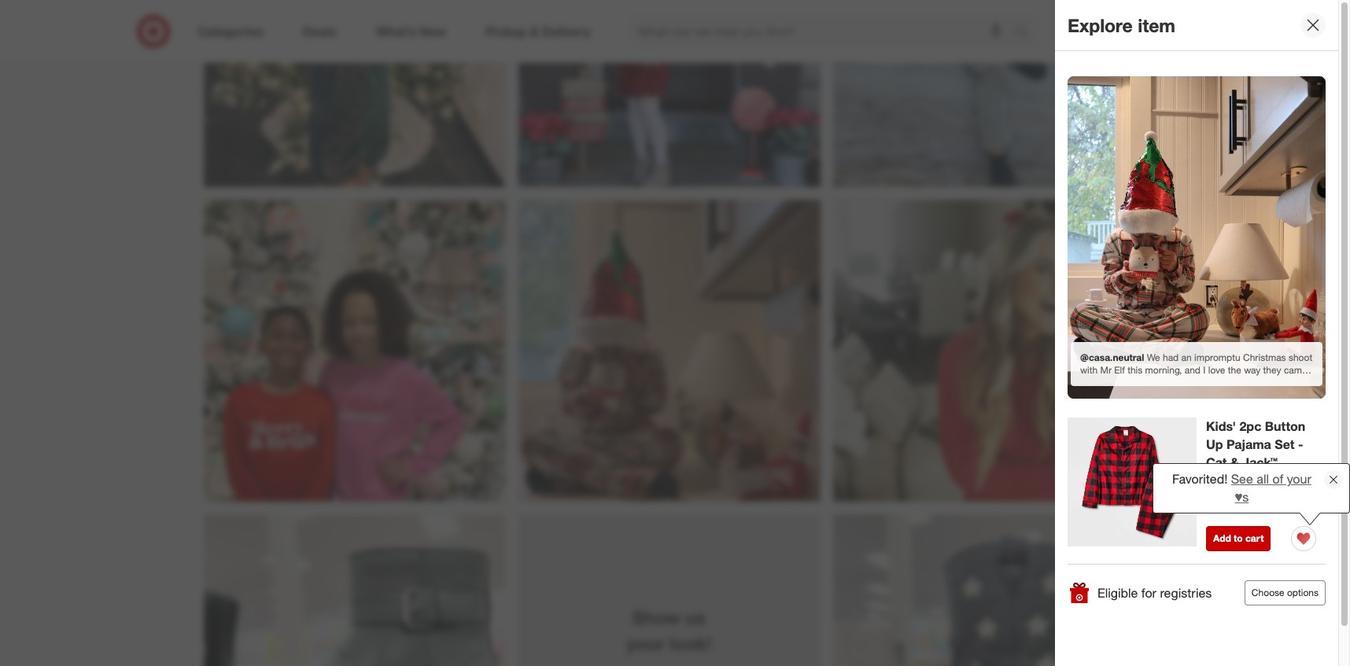 Task type: describe. For each thing, give the bounding box(es) containing it.
cat
[[1207, 455, 1228, 470]]

user image by @brittleischner_realtor image
[[833, 200, 1135, 502]]

kids' 2pc button up pajama set - cat & jack™ image
[[1068, 418, 1197, 547]]

add
[[1214, 533, 1232, 545]]

for
[[1142, 585, 1157, 601]]

user image by @genna_faith image
[[203, 0, 506, 187]]

user image by @pat_rice247 image
[[203, 200, 506, 502]]

♥s
[[1235, 490, 1249, 506]]

show us your look!
[[627, 607, 712, 655]]

to
[[1234, 533, 1243, 545]]

-
[[1299, 437, 1304, 453]]

user image by @krizman_family image
[[518, 0, 821, 187]]

@casa.neutral button
[[1068, 76, 1326, 399]]

@casa.neutral link
[[1068, 76, 1326, 399]]

show
[[633, 607, 681, 629]]

explore item dialog
[[1056, 0, 1351, 667]]

What can we help you find? suggestions appear below search field
[[629, 14, 1019, 49]]

2pc
[[1240, 419, 1262, 435]]

eligible for registries
[[1098, 585, 1212, 601]]

&
[[1231, 455, 1240, 470]]

0 horizontal spatial user image by @casa.neutral image
[[518, 200, 821, 502]]

user image by @purebeauty85 image
[[833, 0, 1135, 187]]

choose options button
[[1245, 581, 1326, 606]]

explore item
[[1068, 14, 1176, 36]]

1 user image by @targetofmyeyes image from the left
[[203, 515, 506, 667]]

explore
[[1068, 14, 1133, 36]]

cart
[[1246, 533, 1264, 545]]

eligible
[[1098, 585, 1139, 601]]

button
[[1266, 419, 1306, 435]]

us
[[686, 607, 706, 629]]

your inside the favorited! see all of your ♥s
[[1287, 472, 1312, 488]]

see all of your ♥s link
[[1232, 472, 1312, 506]]

kids' 2pc button up pajama set - cat & jack™
[[1207, 419, 1306, 470]]



Task type: vqa. For each thing, say whether or not it's contained in the screenshot.
your to the left
yes



Task type: locate. For each thing, give the bounding box(es) containing it.
tooltip containing favorited!
[[1153, 464, 1351, 514]]

search
[[1008, 25, 1045, 41]]

favorited!
[[1173, 472, 1228, 488]]

0 vertical spatial your
[[1287, 472, 1312, 488]]

see
[[1232, 472, 1254, 488]]

1 horizontal spatial user image by @casa.neutral image
[[1068, 76, 1326, 399]]

2 user image by @targetofmyeyes image from the left
[[833, 515, 1135, 667]]

your right of
[[1287, 472, 1312, 488]]

your down show
[[627, 633, 665, 655]]

user image by @casa.neutral image
[[1068, 76, 1326, 399], [518, 200, 821, 502]]

search button
[[1008, 14, 1045, 52]]

jack™
[[1243, 455, 1278, 470]]

choose
[[1252, 587, 1285, 599]]

pajama
[[1227, 437, 1272, 453]]

@casa.neutral
[[1081, 352, 1145, 364]]

favorited! see all of your ♥s
[[1173, 472, 1312, 506]]

all
[[1257, 472, 1270, 488]]

kids' 2pc button up pajama set - cat & jack™ link
[[1207, 418, 1317, 472]]

tooltip
[[1153, 464, 1351, 514]]

look!
[[670, 633, 712, 655]]

kids'
[[1207, 419, 1237, 435]]

0 horizontal spatial your
[[627, 633, 665, 655]]

1 horizontal spatial your
[[1287, 472, 1312, 488]]

0 horizontal spatial user image by @targetofmyeyes image
[[203, 515, 506, 667]]

user image by @casa.neutral image inside explore item dialog
[[1068, 76, 1326, 399]]

user image by @targetofmyeyes image
[[203, 515, 506, 667], [833, 515, 1135, 667]]

registries
[[1161, 585, 1212, 601]]

your
[[1287, 472, 1312, 488], [627, 633, 665, 655]]

your inside show us your look!
[[627, 633, 665, 655]]

1 vertical spatial your
[[627, 633, 665, 655]]

1 horizontal spatial user image by @targetofmyeyes image
[[833, 515, 1135, 667]]

$15.00
[[1207, 500, 1240, 514]]

of
[[1273, 472, 1284, 488]]

choose options
[[1252, 587, 1319, 599]]

add to cart
[[1214, 533, 1264, 545]]

up
[[1207, 437, 1224, 453]]

add to cart button
[[1207, 527, 1272, 552]]

options
[[1288, 587, 1319, 599]]

set
[[1275, 437, 1295, 453]]

item
[[1138, 14, 1176, 36]]



